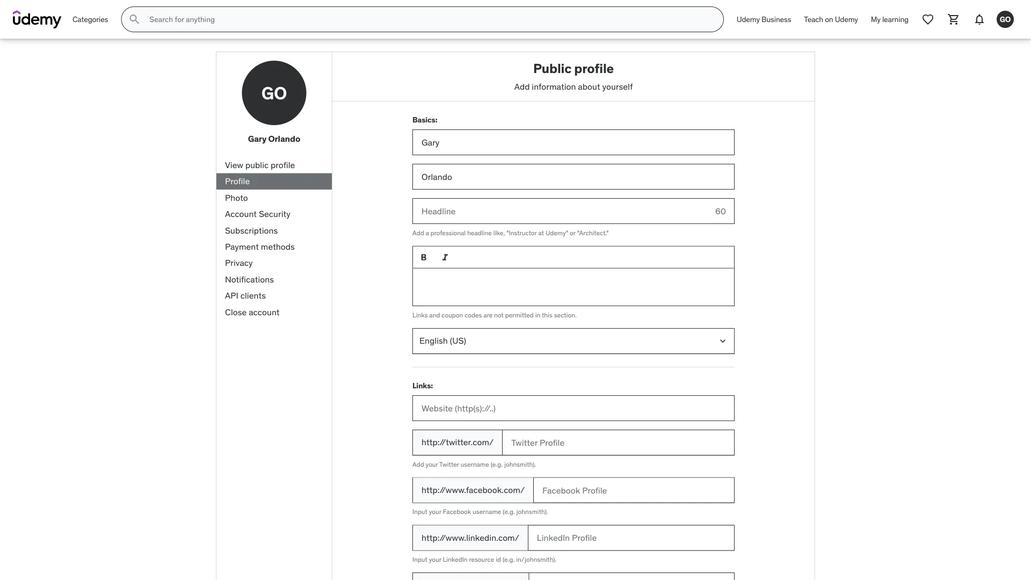 Task type: vqa. For each thing, say whether or not it's contained in the screenshot.
the at
yes



Task type: describe. For each thing, give the bounding box(es) containing it.
profile inside public profile add information about yourself
[[574, 60, 614, 76]]

codes
[[465, 311, 482, 319]]

60
[[716, 205, 726, 217]]

Search for anything text field
[[147, 10, 711, 28]]

categories button
[[66, 6, 115, 32]]

add for headline
[[413, 229, 424, 237]]

business
[[762, 14, 792, 24]]

my learning link
[[865, 6, 915, 32]]

add for username
[[413, 460, 424, 468]]

add inside public profile add information about yourself
[[514, 81, 530, 92]]

on
[[825, 14, 834, 24]]

not
[[494, 311, 504, 319]]

subscriptions
[[225, 225, 278, 236]]

coupon
[[442, 311, 463, 319]]

payment
[[225, 241, 259, 252]]

resource
[[469, 555, 494, 564]]

profile
[[225, 176, 250, 187]]

like,
[[494, 229, 505, 237]]

yourself
[[603, 81, 633, 92]]

Website (http(s)://..) url field
[[413, 395, 735, 421]]

udemy image
[[13, 10, 62, 28]]

johnsmith). for http://www.facebook.com/
[[517, 508, 548, 516]]

about
[[578, 81, 600, 92]]

udemy inside udemy business link
[[737, 14, 760, 24]]

api
[[225, 290, 238, 301]]

http://twitter.com/
[[422, 437, 494, 448]]

information
[[532, 81, 576, 92]]

your for http://twitter.com/
[[426, 460, 438, 468]]

gary orlando
[[248, 133, 300, 144]]

headline
[[467, 229, 492, 237]]

profile link
[[217, 173, 332, 190]]

privacy link
[[217, 255, 332, 271]]

close account link
[[217, 304, 332, 320]]

add your twitter username (e.g. johnsmith).
[[413, 460, 536, 468]]

professional
[[431, 229, 466, 237]]

input your linkedin resource id (e.g. in/johnsmith).
[[413, 555, 557, 564]]

payment methods link
[[217, 239, 332, 255]]

teach on udemy link
[[798, 6, 865, 32]]

links:
[[413, 381, 433, 390]]

teach on udemy
[[804, 14, 858, 24]]

view public profile profile photo account security subscriptions payment methods privacy notifications api clients close account
[[225, 159, 295, 317]]

and
[[429, 311, 440, 319]]

input for http://www.linkedin.com/
[[413, 555, 428, 564]]

linkedin
[[443, 555, 468, 564]]

udemy inside the teach on udemy link
[[835, 14, 858, 24]]

johnsmith). for http://twitter.com/
[[504, 460, 536, 468]]

a
[[426, 229, 429, 237]]

subscriptions link
[[217, 222, 332, 239]]

1 horizontal spatial go
[[1000, 14, 1011, 24]]

Facebook Profile text field
[[534, 477, 735, 503]]

submit search image
[[128, 13, 141, 26]]

my
[[871, 14, 881, 24]]

this
[[542, 311, 553, 319]]

Twitter Profile text field
[[502, 430, 735, 455]]

teach
[[804, 14, 824, 24]]

photo
[[225, 192, 248, 203]]

2 vertical spatial (e.g.
[[503, 555, 515, 564]]

http://www.linkedin.com/
[[422, 532, 519, 543]]

view
[[225, 159, 243, 170]]

bold image
[[419, 252, 429, 263]]

Headline text field
[[413, 198, 707, 224]]

add a professional headline like, "instructor at udemy" or "architect."
[[413, 229, 609, 237]]

LinkedIn Profile text field
[[528, 525, 735, 551]]

input your facebook username (e.g. johnsmith).
[[413, 508, 548, 516]]

udemy business
[[737, 14, 792, 24]]



Task type: locate. For each thing, give the bounding box(es) containing it.
0 vertical spatial go
[[1000, 14, 1011, 24]]

0 vertical spatial input
[[413, 508, 428, 516]]

profile
[[574, 60, 614, 76], [271, 159, 295, 170]]

shopping cart with 0 items image
[[948, 13, 961, 26]]

public
[[245, 159, 269, 170]]

notifications image
[[973, 13, 986, 26]]

security
[[259, 208, 291, 219]]

1 vertical spatial input
[[413, 555, 428, 564]]

johnsmith). up "http://www.facebook.com/"
[[504, 460, 536, 468]]

0 horizontal spatial profile
[[271, 159, 295, 170]]

italic image
[[440, 252, 451, 263]]

0 horizontal spatial udemy
[[737, 14, 760, 24]]

privacy
[[225, 257, 253, 268]]

udemy business link
[[731, 6, 798, 32]]

1 vertical spatial (e.g.
[[503, 508, 515, 516]]

notifications
[[225, 274, 274, 285]]

add left twitter
[[413, 460, 424, 468]]

udemy
[[737, 14, 760, 24], [835, 14, 858, 24]]

go
[[1000, 14, 1011, 24], [262, 82, 287, 104]]

clients
[[241, 290, 266, 301]]

profile up profile link
[[271, 159, 295, 170]]

twitter
[[439, 460, 459, 468]]

input left linkedin
[[413, 555, 428, 564]]

1 vertical spatial profile
[[271, 159, 295, 170]]

"instructor
[[507, 229, 537, 237]]

2 udemy from the left
[[835, 14, 858, 24]]

First Name text field
[[413, 130, 735, 155]]

go right notifications image
[[1000, 14, 1011, 24]]

2 vertical spatial add
[[413, 460, 424, 468]]

1 horizontal spatial profile
[[574, 60, 614, 76]]

1 input from the top
[[413, 508, 428, 516]]

permitted
[[505, 311, 534, 319]]

categories
[[73, 14, 108, 24]]

links and coupon codes are not permitted in this section.
[[413, 311, 577, 319]]

facebook
[[443, 508, 471, 516]]

in
[[535, 311, 541, 319]]

methods
[[261, 241, 295, 252]]

0 vertical spatial your
[[426, 460, 438, 468]]

api clients link
[[217, 288, 332, 304]]

view public profile link
[[217, 157, 332, 173]]

profile inside the view public profile profile photo account security subscriptions payment methods privacy notifications api clients close account
[[271, 159, 295, 170]]

add
[[514, 81, 530, 92], [413, 229, 424, 237], [413, 460, 424, 468]]

account security link
[[217, 206, 332, 222]]

johnsmith).
[[504, 460, 536, 468], [517, 508, 548, 516]]

udemy right on
[[835, 14, 858, 24]]

close
[[225, 306, 247, 317]]

your
[[426, 460, 438, 468], [429, 508, 441, 516], [429, 555, 441, 564]]

username
[[461, 460, 489, 468], [473, 508, 501, 516]]

"architect."
[[577, 229, 609, 237]]

0 vertical spatial profile
[[574, 60, 614, 76]]

input
[[413, 508, 428, 516], [413, 555, 428, 564]]

1 vertical spatial your
[[429, 508, 441, 516]]

account
[[225, 208, 257, 219]]

id
[[496, 555, 501, 564]]

profile up about
[[574, 60, 614, 76]]

(e.g. for http://www.facebook.com/
[[503, 508, 515, 516]]

username right twitter
[[461, 460, 489, 468]]

1 udemy from the left
[[737, 14, 760, 24]]

input for http://www.facebook.com/
[[413, 508, 428, 516]]

your left twitter
[[426, 460, 438, 468]]

(e.g. right "id"
[[503, 555, 515, 564]]

2 vertical spatial your
[[429, 555, 441, 564]]

1 vertical spatial johnsmith).
[[517, 508, 548, 516]]

public profile add information about yourself
[[514, 60, 633, 92]]

(e.g. down "http://www.facebook.com/"
[[503, 508, 515, 516]]

input left facebook
[[413, 508, 428, 516]]

gary
[[248, 133, 267, 144]]

0 vertical spatial (e.g.
[[491, 460, 503, 468]]

at
[[539, 229, 544, 237]]

in/johnsmith).
[[516, 555, 557, 564]]

username for http://www.facebook.com/
[[473, 508, 501, 516]]

(e.g. up "http://www.facebook.com/"
[[491, 460, 503, 468]]

or
[[570, 229, 576, 237]]

1 vertical spatial go
[[262, 82, 287, 104]]

0 vertical spatial johnsmith).
[[504, 460, 536, 468]]

your left facebook
[[429, 508, 441, 516]]

username for http://twitter.com/
[[461, 460, 489, 468]]

notifications link
[[217, 271, 332, 288]]

your for http://www.facebook.com/
[[429, 508, 441, 516]]

learning
[[883, 14, 909, 24]]

None text field
[[413, 269, 735, 306]]

add left information at top right
[[514, 81, 530, 92]]

links
[[413, 311, 428, 319]]

my learning
[[871, 14, 909, 24]]

(e.g. for http://twitter.com/
[[491, 460, 503, 468]]

your for http://www.linkedin.com/
[[429, 555, 441, 564]]

wishlist image
[[922, 13, 935, 26]]

0 vertical spatial username
[[461, 460, 489, 468]]

username down "http://www.facebook.com/"
[[473, 508, 501, 516]]

are
[[484, 311, 493, 319]]

http://www.facebook.com/
[[422, 485, 525, 496]]

go up gary orlando
[[262, 82, 287, 104]]

1 vertical spatial add
[[413, 229, 424, 237]]

Youtube Profile text field
[[529, 573, 735, 580]]

(e.g.
[[491, 460, 503, 468], [503, 508, 515, 516], [503, 555, 515, 564]]

basics:
[[413, 115, 438, 125]]

add left a
[[413, 229, 424, 237]]

2 input from the top
[[413, 555, 428, 564]]

public
[[533, 60, 572, 76]]

1 vertical spatial username
[[473, 508, 501, 516]]

udemy"
[[546, 229, 568, 237]]

account
[[249, 306, 280, 317]]

0 horizontal spatial go
[[262, 82, 287, 104]]

orlando
[[268, 133, 300, 144]]

go link
[[993, 6, 1019, 32]]

johnsmith). up in/johnsmith).
[[517, 508, 548, 516]]

section.
[[554, 311, 577, 319]]

0 vertical spatial add
[[514, 81, 530, 92]]

Last Name text field
[[413, 164, 735, 190]]

photo link
[[217, 190, 332, 206]]

your left linkedin
[[429, 555, 441, 564]]

1 horizontal spatial udemy
[[835, 14, 858, 24]]

udemy left business
[[737, 14, 760, 24]]



